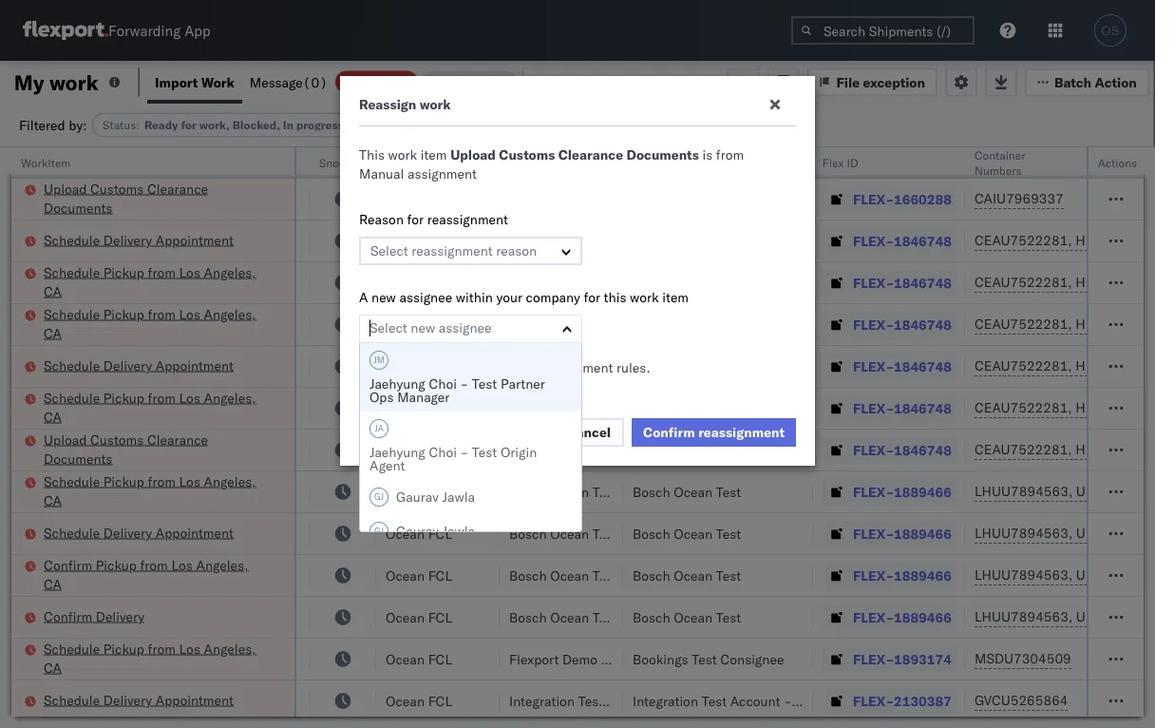 Task type: vqa. For each thing, say whether or not it's contained in the screenshot.


Task type: locate. For each thing, give the bounding box(es) containing it.
12:00 am pdt, aug 19, 2022
[[110, 191, 295, 207]]

resize handle column header for workitem
[[272, 147, 295, 728]]

2 hlxu626948 from the top
[[1076, 274, 1156, 290]]

0 vertical spatial clearance
[[559, 146, 624, 163]]

resize handle column header for flex id
[[943, 147, 966, 728]]

1 13, from the top
[[235, 483, 256, 500]]

2 schedule delivery appointment from the top
[[44, 357, 234, 374]]

1 schedule pickup from los angeles, ca link from the top
[[44, 263, 270, 301]]

0 horizontal spatial :
[[136, 118, 140, 132]]

2 vertical spatial upload
[[44, 431, 87, 448]]

1 : from the left
[[136, 118, 140, 132]]

appointment up "4:00 pm pst, dec 23, 2022"
[[156, 524, 234, 541]]

client
[[510, 155, 540, 170]]

this
[[604, 289, 627, 306]]

filtered by:
[[19, 116, 87, 133]]

bookings
[[633, 651, 689, 667]]

0 horizontal spatial new
[[372, 289, 396, 306]]

caiu7969337
[[975, 190, 1065, 207]]

7 ocean fcl from the top
[[386, 525, 453, 542]]

jan
[[207, 651, 228, 667], [199, 693, 220, 709]]

flex-1660288
[[854, 191, 952, 207]]

flexport demo consignee
[[510, 651, 665, 667]]

2 vertical spatial customs
[[90, 431, 144, 448]]

delivery
[[103, 231, 152, 248], [103, 357, 152, 374], [103, 524, 152, 541], [96, 608, 145, 625], [103, 692, 152, 708]]

will
[[429, 359, 450, 376]]

schedule delivery appointment button up 11:00
[[44, 356, 234, 377]]

flex-
[[854, 191, 895, 207], [854, 232, 895, 249], [854, 274, 895, 291], [854, 316, 895, 333], [854, 358, 895, 375], [854, 400, 895, 416], [854, 442, 895, 458], [854, 483, 895, 500], [854, 525, 895, 542], [854, 567, 895, 584], [854, 609, 895, 626], [854, 651, 895, 667], [854, 693, 895, 709]]

delivery down 4:00
[[96, 608, 145, 625]]

8:30 pm pst, jan 23, 2023
[[110, 693, 280, 709]]

schedule delivery appointment link down 11:59 pm pst, jan 12, 2023
[[44, 691, 234, 710]]

new
[[372, 289, 396, 306], [411, 319, 436, 336]]

work up manual
[[388, 146, 417, 163]]

list box
[[360, 343, 582, 549]]

confirm reassignment
[[644, 424, 785, 441]]

2 ca from the top
[[44, 325, 62, 341]]

0 horizontal spatial assignment
[[408, 165, 477, 182]]

0 vertical spatial gaurav jawla
[[396, 489, 475, 505]]

1 vertical spatial gaurav
[[396, 523, 439, 539]]

delivery down 11:59 pm pst, jan 12, 2023
[[103, 692, 152, 708]]

0 vertical spatial jan
[[207, 651, 228, 667]]

pickup for 4th schedule pickup from los angeles, ca button from the top
[[103, 473, 144, 490]]

hlxu626948
[[1076, 232, 1156, 249], [1076, 274, 1156, 290], [1076, 316, 1156, 332], [1076, 357, 1156, 374], [1076, 399, 1156, 416], [1076, 441, 1156, 458]]

- inside jaehyung choi - test partner ops manager
[[461, 376, 469, 392]]

schedule pickup from los angeles, ca
[[44, 264, 256, 299], [44, 306, 256, 341], [44, 389, 256, 425], [44, 473, 256, 509], [44, 640, 256, 676]]

gaurav jawla
[[396, 489, 475, 505], [396, 523, 475, 539]]

ca inside confirm pickup from los angeles, ca
[[44, 576, 62, 592]]

1 vertical spatial -
[[461, 444, 469, 461]]

6 ceau7522281, from the top
[[975, 441, 1073, 458]]

6 11:59 from the top
[[110, 483, 147, 500]]

1 fcl from the top
[[428, 232, 453, 249]]

am
[[151, 191, 173, 207], [142, 609, 164, 626]]

schedule delivery appointment up confirm pickup from los angeles, ca
[[44, 524, 234, 541]]

2130387
[[895, 693, 952, 709]]

ca for second schedule pickup from los angeles, ca button from the top of the page
[[44, 325, 62, 341]]

from for 5th schedule pickup from los angeles, ca button from the bottom of the page
[[148, 264, 176, 280]]

0 vertical spatial this
[[359, 146, 385, 163]]

customs
[[499, 146, 555, 163], [90, 180, 144, 197], [90, 431, 144, 448]]

1 horizontal spatial new
[[411, 319, 436, 336]]

for left the work,
[[181, 118, 197, 132]]

1 vertical spatial upload customs clearance documents
[[44, 431, 208, 467]]

jan left 12, on the bottom left
[[207, 651, 228, 667]]

jaehyung
[[370, 376, 426, 392], [370, 444, 426, 461]]

1 vertical spatial upload customs clearance documents link
[[44, 430, 270, 468]]

2 schedule from the top
[[44, 264, 100, 280]]

resize handle column header for consignee
[[791, 147, 814, 728]]

confirm inside confirm pickup from los angeles, ca
[[44, 557, 92, 573]]

1 upload customs clearance documents button from the top
[[44, 179, 270, 219]]

2 choi from the top
[[429, 444, 457, 461]]

schedule delivery appointment link up confirm pickup from los angeles, ca
[[44, 523, 234, 542]]

item down snoozed : no
[[421, 146, 447, 163]]

pst, down 11:00 pm pst, nov 8, 2022
[[175, 483, 204, 500]]

for left 'this'
[[584, 289, 601, 306]]

23, for dec
[[227, 567, 248, 584]]

5 ca from the top
[[44, 576, 62, 592]]

schedule delivery appointment link down 12:00
[[44, 231, 234, 250]]

5 ceau7522281, from the top
[[975, 399, 1073, 416]]

flex-1893174
[[854, 651, 952, 667]]

delivery for 3rd "schedule delivery appointment" button from the bottom of the page
[[103, 357, 152, 374]]

appointment down 11:59 pm pst, jan 12, 2023
[[156, 692, 234, 708]]

4 1889466 from the top
[[895, 609, 952, 626]]

assignment
[[408, 165, 477, 182], [544, 359, 614, 376]]

4 schedule delivery appointment link from the top
[[44, 691, 234, 710]]

schedule pickup from los angeles, ca link for second schedule pickup from los angeles, ca button from the top of the page
[[44, 305, 270, 343]]

10 ocean fcl from the top
[[386, 651, 453, 667]]

work up snoozed : no
[[420, 96, 451, 113]]

jaehyung down jm
[[370, 376, 426, 392]]

3 schedule pickup from los angeles, ca link from the top
[[44, 388, 270, 426]]

appointment down the 12:00 am pdt, aug 19, 2022
[[156, 231, 234, 248]]

choi inside jaehyung choi - test origin agent
[[429, 444, 457, 461]]

container
[[975, 148, 1026, 162]]

mode
[[386, 155, 415, 170]]

schedule delivery appointment button down 12:00
[[44, 231, 234, 251]]

upload customs clearance documents
[[44, 180, 208, 216], [44, 431, 208, 467]]

pst, down "4:00 pm pst, dec 23, 2022"
[[168, 609, 197, 626]]

select for select new assignee
[[370, 319, 408, 336]]

7 flex- from the top
[[854, 442, 895, 458]]

2 ceau7522281, hlxu626948 from the top
[[975, 274, 1156, 290]]

11:59 pm pst, dec 13, 2022 down 11:00 pm pst, nov 8, 2022
[[110, 483, 292, 500]]

0 vertical spatial reassignment
[[428, 211, 509, 228]]

13, down the 8,
[[235, 483, 256, 500]]

ca for confirm pickup from los angeles, ca button
[[44, 576, 62, 592]]

container numbers button
[[966, 144, 1070, 178]]

this up ops
[[359, 359, 385, 376]]

8 flex- from the top
[[854, 483, 895, 500]]

ca for 4th schedule pickup from los angeles, ca button from the top
[[44, 492, 62, 509]]

appointment for schedule delivery appointment link corresponding to 3rd "schedule delivery appointment" button from the bottom of the page
[[156, 357, 234, 374]]

1 lhuu7894563, uetu523847 from the top
[[975, 483, 1156, 500]]

delivery for 1st "schedule delivery appointment" button from the top of the page
[[103, 231, 152, 248]]

1 vertical spatial am
[[142, 609, 164, 626]]

consignee inside button
[[633, 155, 688, 170]]

7 11:59 from the top
[[110, 525, 147, 542]]

1 vertical spatial clearance
[[147, 180, 208, 197]]

1 vertical spatial 23,
[[223, 693, 244, 709]]

delivery down 12:00
[[103, 231, 152, 248]]

los for confirm pickup from los angeles, ca button
[[172, 557, 193, 573]]

0 vertical spatial confirm
[[644, 424, 696, 441]]

0 vertical spatial item
[[421, 146, 447, 163]]

upload down workitem
[[44, 180, 87, 197]]

pst, left the 8,
[[175, 442, 204, 458]]

resize handle column header
[[272, 147, 295, 728], [287, 147, 310, 728], [354, 147, 376, 728], [477, 147, 500, 728], [601, 147, 624, 728], [791, 147, 814, 728], [943, 147, 966, 728], [1067, 147, 1089, 728], [1122, 147, 1145, 728]]

4 uetu523847 from the top
[[1077, 608, 1156, 625]]

jaehyung inside jaehyung choi - test partner ops manager
[[370, 376, 426, 392]]

consignee up integration on the right of page
[[601, 651, 665, 667]]

item right 'this'
[[663, 289, 689, 306]]

consignee left is
[[633, 155, 688, 170]]

on
[[460, 74, 475, 90]]

jan down 11:59 pm pst, jan 12, 2023
[[199, 693, 220, 709]]

this for this action will not impact the assignment rules.
[[359, 359, 385, 376]]

0 horizontal spatial for
[[181, 118, 197, 132]]

assignee for select new assignee
[[439, 319, 492, 336]]

confirm inside "button"
[[644, 424, 696, 441]]

partner
[[501, 376, 545, 392]]

3 appointment from the top
[[156, 524, 234, 541]]

schedule pickup from los angeles, ca link for 4th schedule pickup from los angeles, ca button from the top
[[44, 472, 270, 510]]

0 vertical spatial upload customs clearance documents button
[[44, 179, 270, 219]]

-
[[461, 376, 469, 392], [461, 444, 469, 461], [784, 693, 793, 709]]

3 schedule delivery appointment link from the top
[[44, 523, 234, 542]]

1 vertical spatial confirm
[[44, 557, 92, 573]]

23, for jan
[[223, 693, 244, 709]]

lhuu7894563,
[[975, 483, 1073, 500], [975, 525, 1073, 541], [975, 567, 1073, 583], [975, 608, 1073, 625]]

file exception button
[[808, 68, 938, 96], [808, 68, 938, 96]]

4 test1234 from the top
[[1099, 358, 1156, 375]]

0 vertical spatial gaurav
[[396, 489, 439, 505]]

choi
[[429, 376, 457, 392], [429, 444, 457, 461]]

actions
[[1099, 155, 1138, 170]]

upload for first the upload customs clearance documents button from the bottom
[[44, 431, 87, 448]]

1 vertical spatial gaurav jawla
[[396, 523, 475, 539]]

choi inside jaehyung choi - test partner ops manager
[[429, 376, 457, 392]]

schedule delivery appointment link up 11:00
[[44, 356, 234, 375]]

mbl/maw
[[1099, 155, 1156, 170]]

assignment right "the"
[[544, 359, 614, 376]]

0 vertical spatial 11:59 pm pst, dec 13, 2022
[[110, 483, 292, 500]]

13, up "4:00 pm pst, dec 23, 2022"
[[235, 525, 256, 542]]

2 vertical spatial confirm
[[44, 608, 92, 625]]

1 horizontal spatial assignment
[[544, 359, 614, 376]]

work inside this work item upload customs clearance documents is from manual assignment
[[388, 146, 417, 163]]

delivery up 11:00
[[103, 357, 152, 374]]

jaehyung down ja
[[370, 444, 426, 461]]

5 schedule from the top
[[44, 389, 100, 406]]

5 11:59 pm pdt, nov 4, 2022 from the top
[[110, 400, 285, 416]]

2 horizontal spatial for
[[584, 289, 601, 306]]

11:59 pm pst, dec 13, 2022 up "4:00 pm pst, dec 23, 2022"
[[110, 525, 292, 542]]

2023 right 12, on the bottom left
[[255, 651, 288, 667]]

from inside confirm pickup from los angeles, ca
[[140, 557, 168, 573]]

for right the reason
[[407, 211, 424, 228]]

2 appointment from the top
[[156, 357, 234, 374]]

delivery for the confirm delivery button
[[96, 608, 145, 625]]

0 vertical spatial documents
[[627, 146, 699, 163]]

work right 'this'
[[630, 289, 659, 306]]

message (0)
[[250, 74, 328, 90]]

reason for reassignment
[[359, 211, 509, 228]]

0 vertical spatial assignment
[[408, 165, 477, 182]]

pm
[[151, 232, 172, 249], [151, 274, 172, 291], [151, 316, 172, 333], [151, 358, 172, 375], [151, 400, 172, 416], [151, 442, 172, 458], [151, 483, 172, 500], [151, 525, 172, 542], [142, 567, 163, 584], [151, 651, 172, 667], [142, 693, 163, 709]]

0 horizontal spatial item
[[421, 146, 447, 163]]

2 lhuu7894563, uetu523847 from the top
[[975, 525, 1156, 541]]

0 vertical spatial select
[[371, 242, 409, 259]]

1 vertical spatial jaehyung
[[370, 444, 426, 461]]

4 fcl from the top
[[428, 400, 453, 416]]

6 flex-1846748 from the top
[[854, 442, 952, 458]]

Search Work text field
[[522, 68, 730, 96]]

1 vertical spatial new
[[411, 319, 436, 336]]

0 vertical spatial upload
[[451, 146, 496, 163]]

- inside jaehyung choi - test origin agent
[[461, 444, 469, 461]]

list box containing jaehyung choi - test partner ops manager
[[360, 343, 582, 549]]

6 fcl from the top
[[428, 483, 453, 500]]

2 schedule delivery appointment link from the top
[[44, 356, 234, 375]]

los for second schedule pickup from los angeles, ca button from the top of the page
[[179, 306, 200, 322]]

dec down 11:00 pm pst, nov 8, 2022
[[207, 483, 232, 500]]

schedule delivery appointment button down 11:59 pm pst, jan 12, 2023
[[44, 691, 234, 712]]

this up manual
[[359, 146, 385, 163]]

confirm up confirm delivery
[[44, 557, 92, 573]]

pickup for second schedule pickup from los angeles, ca button from the top of the page
[[103, 306, 144, 322]]

gaurav down agent
[[396, 523, 439, 539]]

8 schedule from the top
[[44, 640, 100, 657]]

0 vertical spatial 13,
[[235, 483, 256, 500]]

confirm
[[644, 424, 696, 441], [44, 557, 92, 573], [44, 608, 92, 625]]

the
[[521, 359, 541, 376]]

assignee up select new assignee at the left top of the page
[[400, 289, 453, 306]]

12,
[[232, 651, 252, 667]]

0 vertical spatial jaehyung
[[370, 376, 426, 392]]

schedule delivery appointment link for second "schedule delivery appointment" button from the bottom of the page
[[44, 523, 234, 542]]

6 flex- from the top
[[854, 400, 895, 416]]

23, down 12, on the bottom left
[[223, 693, 244, 709]]

1 appointment from the top
[[156, 231, 234, 248]]

11:59
[[110, 232, 147, 249], [110, 274, 147, 291], [110, 316, 147, 333], [110, 358, 147, 375], [110, 400, 147, 416], [110, 483, 147, 500], [110, 525, 147, 542], [110, 651, 147, 667]]

test inside jaehyung choi - test origin agent
[[472, 444, 497, 461]]

2 upload customs clearance documents link from the top
[[44, 430, 270, 468]]

2 schedule pickup from los angeles, ca link from the top
[[44, 305, 270, 343]]

2 lhuu7894563, from the top
[[975, 525, 1073, 541]]

lagerfeld
[[824, 693, 881, 709]]

not
[[453, 359, 473, 376]]

1 vertical spatial choi
[[429, 444, 457, 461]]

file exception
[[837, 74, 926, 90]]

clearance right client
[[559, 146, 624, 163]]

upload inside this work item upload customs clearance documents is from manual assignment
[[451, 146, 496, 163]]

23, up 24,
[[227, 567, 248, 584]]

assignee down within at the left top of the page
[[439, 319, 492, 336]]

0 vertical spatial am
[[151, 191, 173, 207]]

5 flex- from the top
[[854, 358, 895, 375]]

resize handle column header for deadline
[[287, 147, 310, 728]]

0 vertical spatial 2023
[[255, 651, 288, 667]]

los inside confirm pickup from los angeles, ca
[[172, 557, 193, 573]]

1 vertical spatial jawla
[[443, 523, 475, 539]]

file
[[837, 74, 860, 90]]

from for third schedule pickup from los angeles, ca button from the bottom of the page
[[148, 389, 176, 406]]

9 resize handle column header from the left
[[1122, 147, 1145, 728]]

0 vertical spatial jawla
[[443, 489, 475, 505]]

- left karl
[[784, 693, 793, 709]]

pst, up 8:30 pm pst, jan 23, 2023
[[175, 651, 204, 667]]

1 flex-1846748 from the top
[[854, 232, 952, 249]]

4,
[[236, 232, 249, 249], [236, 274, 249, 291], [236, 316, 249, 333], [236, 358, 249, 375], [236, 400, 249, 416]]

Search Shipments (/) text field
[[792, 16, 975, 45]]

0 vertical spatial customs
[[499, 146, 555, 163]]

1 vertical spatial for
[[407, 211, 424, 228]]

- right will
[[461, 376, 469, 392]]

work for this
[[388, 146, 417, 163]]

2 11:59 from the top
[[110, 274, 147, 291]]

msdu7304509
[[975, 650, 1072, 667]]

schedule delivery appointment for schedule delivery appointment link for 1st "schedule delivery appointment" button from the bottom of the page
[[44, 692, 234, 708]]

flex-1660288 button
[[823, 186, 956, 212], [823, 186, 956, 212]]

3 schedule delivery appointment button from the top
[[44, 523, 234, 544]]

flex-1893174 button
[[823, 646, 956, 673], [823, 646, 956, 673]]

consignee for flexport demo consignee
[[601, 651, 665, 667]]

resize handle column header for mode
[[477, 147, 500, 728]]

10 fcl from the top
[[428, 651, 453, 667]]

3 4, from the top
[[236, 316, 249, 333]]

assignment inside this work item upload customs clearance documents is from manual assignment
[[408, 165, 477, 182]]

upload customs clearance documents button
[[44, 179, 270, 219], [44, 430, 270, 470]]

2023
[[255, 651, 288, 667], [247, 693, 280, 709]]

am right the 6:00 in the left of the page
[[142, 609, 164, 626]]

2023 for 11:59 pm pst, jan 12, 2023
[[255, 651, 288, 667]]

4 lhuu7894563, uetu523847 from the top
[[975, 608, 1156, 625]]

choi right agent
[[429, 444, 457, 461]]

schedule delivery appointment up 11:00
[[44, 357, 234, 374]]

jm
[[374, 355, 385, 366]]

3 11:59 pm pdt, nov 4, 2022 from the top
[[110, 316, 285, 333]]

reassignment inside "button"
[[699, 424, 785, 441]]

pickup inside confirm pickup from los angeles, ca
[[96, 557, 137, 573]]

- left the origin
[[461, 444, 469, 461]]

assignment up reason for reassignment
[[408, 165, 477, 182]]

upload left 11:00
[[44, 431, 87, 448]]

None field
[[370, 316, 375, 340]]

work
[[49, 69, 99, 95], [420, 96, 451, 113], [388, 146, 417, 163], [630, 289, 659, 306]]

11 flex- from the top
[[854, 609, 895, 626]]

consignee up account
[[721, 651, 785, 667]]

test1234
[[1099, 232, 1156, 249], [1099, 274, 1156, 291], [1099, 316, 1156, 333], [1099, 358, 1156, 375], [1099, 400, 1156, 416], [1099, 442, 1156, 458]]

batch
[[1055, 74, 1092, 90]]

account
[[731, 693, 781, 709]]

a new assignee within your company for this work item
[[359, 289, 689, 306]]

jawla
[[443, 489, 475, 505], [443, 523, 475, 539]]

no
[[446, 118, 461, 132]]

ready
[[144, 118, 178, 132]]

jaehyung inside jaehyung choi - test origin agent
[[370, 444, 426, 461]]

4 ocean fcl from the top
[[386, 400, 453, 416]]

1 vertical spatial jan
[[199, 693, 220, 709]]

choi right action
[[429, 376, 457, 392]]

work up by:
[[49, 69, 99, 95]]

schedule delivery appointment down 12:00
[[44, 231, 234, 248]]

1 schedule delivery appointment from the top
[[44, 231, 234, 248]]

gaurav right gj
[[396, 489, 439, 505]]

am right 12:00
[[151, 191, 173, 207]]

this
[[359, 146, 385, 163], [359, 359, 385, 376]]

jan for 23,
[[199, 693, 220, 709]]

origin
[[501, 444, 537, 461]]

6:00
[[110, 609, 139, 626]]

1 vertical spatial 2023
[[247, 693, 280, 709]]

documents inside this work item upload customs clearance documents is from manual assignment
[[627, 146, 699, 163]]

1 vertical spatial assignment
[[544, 359, 614, 376]]

: left no
[[437, 118, 441, 132]]

schedule pickup from los angeles, ca link for 1st schedule pickup from los angeles, ca button from the bottom
[[44, 639, 270, 677]]

this for this work item upload customs clearance documents is from manual assignment
[[359, 146, 385, 163]]

3 ceau7522281, from the top
[[975, 316, 1073, 332]]

0 vertical spatial assignee
[[400, 289, 453, 306]]

test
[[593, 232, 618, 249], [593, 274, 618, 291], [717, 274, 742, 291], [593, 316, 618, 333], [593, 358, 618, 375], [717, 358, 742, 375], [472, 376, 497, 392], [593, 400, 618, 416], [593, 442, 618, 458], [717, 442, 742, 458], [472, 444, 497, 461], [593, 483, 618, 500], [717, 483, 742, 500], [593, 525, 618, 542], [717, 525, 742, 542], [593, 567, 618, 584], [717, 567, 742, 584], [593, 609, 618, 626], [717, 609, 742, 626], [692, 651, 717, 667], [702, 693, 727, 709]]

4 appointment from the top
[[156, 692, 234, 708]]

numbers
[[975, 163, 1022, 177]]

schedule delivery appointment button up confirm pickup from los angeles, ca
[[44, 523, 234, 544]]

8 ocean fcl from the top
[[386, 567, 453, 584]]

schedule delivery appointment down 11:59 pm pst, jan 12, 2023
[[44, 692, 234, 708]]

0 vertical spatial new
[[372, 289, 396, 306]]

5 schedule pickup from los angeles, ca link from the top
[[44, 639, 270, 677]]

1893174
[[895, 651, 952, 667]]

1 schedule pickup from los angeles, ca from the top
[[44, 264, 256, 299]]

6 ca from the top
[[44, 659, 62, 676]]

1 test1234 from the top
[[1099, 232, 1156, 249]]

1 vertical spatial select
[[370, 319, 408, 336]]

: left ready
[[136, 118, 140, 132]]

11:59 pm pst, dec 13, 2022
[[110, 483, 292, 500], [110, 525, 292, 542]]

1 vertical spatial 11:59 pm pst, dec 13, 2022
[[110, 525, 292, 542]]

2 flex-1889466 from the top
[[854, 525, 952, 542]]

item inside this work item upload customs clearance documents is from manual assignment
[[421, 146, 447, 163]]

import
[[155, 74, 198, 90]]

4 schedule delivery appointment from the top
[[44, 692, 234, 708]]

appointment up 11:00 pm pst, nov 8, 2022
[[156, 357, 234, 374]]

1846748
[[895, 232, 952, 249], [895, 274, 952, 291], [895, 316, 952, 333], [895, 358, 952, 375], [895, 400, 952, 416], [895, 442, 952, 458]]

new up action
[[411, 319, 436, 336]]

3 hlxu626948 from the top
[[1076, 316, 1156, 332]]

2 11:59 pm pdt, nov 4, 2022 from the top
[[110, 274, 285, 291]]

4 lhuu7894563, from the top
[[975, 608, 1073, 625]]

1 vertical spatial 13,
[[235, 525, 256, 542]]

2023 down 12, on the bottom left
[[247, 693, 280, 709]]

from for second schedule pickup from los angeles, ca button from the top of the page
[[148, 306, 176, 322]]

schedule delivery appointment button
[[44, 231, 234, 251], [44, 356, 234, 377], [44, 523, 234, 544], [44, 691, 234, 712]]

new right a
[[372, 289, 396, 306]]

1 vertical spatial documents
[[44, 199, 112, 216]]

impact
[[477, 359, 518, 376]]

1 vertical spatial upload
[[44, 180, 87, 197]]

1 vertical spatial upload customs clearance documents button
[[44, 430, 270, 470]]

1 11:59 pm pdt, nov 4, 2022 from the top
[[110, 232, 285, 249]]

2 jaehyung from the top
[[370, 444, 426, 461]]

this inside this work item upload customs clearance documents is from manual assignment
[[359, 146, 385, 163]]

snoozed : no
[[393, 118, 461, 132]]

1 horizontal spatial :
[[437, 118, 441, 132]]

confirm down rules.
[[644, 424, 696, 441]]

confirm left the 6:00 in the left of the page
[[44, 608, 92, 625]]

flexport. image
[[23, 21, 108, 40]]

1 vertical spatial reassignment
[[412, 242, 493, 259]]

3 ocean fcl from the top
[[386, 358, 453, 375]]

reason
[[359, 211, 404, 228]]

pdt,
[[176, 191, 206, 207], [175, 232, 205, 249], [175, 274, 205, 291], [175, 316, 205, 333], [175, 358, 205, 375], [175, 400, 205, 416]]

2 uetu523847 from the top
[[1077, 525, 1156, 541]]

1 horizontal spatial item
[[663, 289, 689, 306]]

1 vertical spatial this
[[359, 359, 385, 376]]

clearance down deadline button
[[147, 180, 208, 197]]

bookings test consignee
[[633, 651, 785, 667]]

select up jm
[[370, 319, 408, 336]]

0 vertical spatial 23,
[[227, 567, 248, 584]]

pickup for 1st schedule pickup from los angeles, ca button from the bottom
[[103, 640, 144, 657]]

2 4, from the top
[[236, 274, 249, 291]]

5 hlxu626948 from the top
[[1076, 399, 1156, 416]]

blocked,
[[233, 118, 280, 132]]

deadline button
[[101, 151, 291, 170]]

appointment
[[156, 231, 234, 248], [156, 357, 234, 374], [156, 524, 234, 541], [156, 692, 234, 708]]

0 vertical spatial choi
[[429, 376, 457, 392]]

0 vertical spatial upload customs clearance documents
[[44, 180, 208, 216]]

gaurav
[[396, 489, 439, 505], [396, 523, 439, 539]]

status
[[103, 118, 136, 132]]

upload down no
[[451, 146, 496, 163]]

confirm for confirm pickup from los angeles, ca
[[44, 557, 92, 573]]

0 vertical spatial -
[[461, 376, 469, 392]]

2 vertical spatial reassignment
[[699, 424, 785, 441]]

select down the reason
[[371, 242, 409, 259]]

delivery up 4:00
[[103, 524, 152, 541]]

1 vertical spatial assignee
[[439, 319, 492, 336]]

0 vertical spatial upload customs clearance documents link
[[44, 179, 270, 217]]

clearance left the 8,
[[147, 431, 208, 448]]

2 upload customs clearance documents from the top
[[44, 431, 208, 467]]



Task type: describe. For each thing, give the bounding box(es) containing it.
work,
[[199, 118, 230, 132]]

company
[[526, 289, 581, 306]]

5 11:59 from the top
[[110, 400, 147, 416]]

4 11:59 pm pdt, nov 4, 2022 from the top
[[110, 358, 285, 375]]

1 horizontal spatial for
[[407, 211, 424, 228]]

by:
[[69, 116, 87, 133]]

mode button
[[376, 151, 481, 170]]

reason
[[497, 242, 537, 259]]

upload customs clearance documents link for first the upload customs clearance documents button from the bottom
[[44, 430, 270, 468]]

consignee for bookings test consignee
[[721, 651, 785, 667]]

759
[[344, 74, 369, 90]]

(0)
[[303, 74, 328, 90]]

1 gaurav jawla from the top
[[396, 489, 475, 505]]

19,
[[238, 191, 258, 207]]

11:00 pm pst, nov 8, 2022
[[110, 442, 284, 458]]

2023 for 8:30 pm pst, jan 23, 2023
[[247, 693, 280, 709]]

3 lhuu7894563, uetu523847 from the top
[[975, 567, 1156, 583]]

los for 1st schedule pickup from los angeles, ca button from the bottom
[[179, 640, 200, 657]]

3 flex-1846748 from the top
[[854, 316, 952, 333]]

reassignment for confirm
[[699, 424, 785, 441]]

select for select reassignment reason
[[371, 242, 409, 259]]

demo
[[563, 651, 598, 667]]

2 1889466 from the top
[[895, 525, 952, 542]]

ca for third schedule pickup from los angeles, ca button from the bottom of the page
[[44, 408, 62, 425]]

choi for ops
[[429, 376, 457, 392]]

forwarding
[[108, 21, 181, 39]]

4 abcdefg from the top
[[1099, 609, 1156, 626]]

6 1846748 from the top
[[895, 442, 952, 458]]

5 1846748 from the top
[[895, 400, 952, 416]]

4 schedule delivery appointment button from the top
[[44, 691, 234, 712]]

1 gaurav from the top
[[396, 489, 439, 505]]

: for status
[[136, 118, 140, 132]]

os button
[[1089, 9, 1133, 52]]

upload customs clearance documents link for second the upload customs clearance documents button from the bottom of the page
[[44, 179, 270, 217]]

upload for second the upload customs clearance documents button from the bottom of the page
[[44, 180, 87, 197]]

am for pdt,
[[151, 191, 173, 207]]

2 13, from the top
[[235, 525, 256, 542]]

8 fcl from the top
[[428, 567, 453, 584]]

gj
[[375, 491, 384, 502]]

los for 4th schedule pickup from los angeles, ca button from the top
[[179, 473, 200, 490]]

app
[[185, 21, 211, 39]]

action
[[1096, 74, 1138, 90]]

4 hlxu626948 from the top
[[1076, 357, 1156, 374]]

batch action
[[1055, 74, 1138, 90]]

flex id button
[[814, 151, 947, 170]]

snoozed
[[393, 118, 437, 132]]

work for my
[[49, 69, 99, 95]]

choi for agent
[[429, 444, 457, 461]]

5 schedule pickup from los angeles, ca button from the top
[[44, 639, 270, 679]]

5 ocean fcl from the top
[[386, 442, 453, 458]]

12:00
[[110, 191, 147, 207]]

schedule delivery appointment link for 1st "schedule delivery appointment" button from the bottom of the page
[[44, 691, 234, 710]]

2 jawla from the top
[[443, 523, 475, 539]]

1660288
[[895, 191, 952, 207]]

schedule pickup from los angeles, ca link for third schedule pickup from los angeles, ca button from the bottom of the page
[[44, 388, 270, 426]]

5 ceau7522281, hlxu626948 from the top
[[975, 399, 1156, 416]]

3 schedule from the top
[[44, 306, 100, 322]]

los for 5th schedule pickup from los angeles, ca button from the bottom of the page
[[179, 264, 200, 280]]

cancel button
[[554, 418, 625, 447]]

6 test1234 from the top
[[1099, 442, 1156, 458]]

confirm delivery button
[[44, 607, 145, 628]]

assignee for a new assignee within your company for this work item
[[400, 289, 453, 306]]

1 1846748 from the top
[[895, 232, 952, 249]]

4 ceau7522281, from the top
[[975, 357, 1073, 374]]

confirm pickup from los angeles, ca button
[[44, 556, 270, 596]]

2 schedule pickup from los angeles, ca button from the top
[[44, 305, 270, 345]]

4 schedule from the top
[[44, 357, 100, 374]]

delivery for 1st "schedule delivery appointment" button from the bottom of the page
[[103, 692, 152, 708]]

integration test account - karl lagerfeld
[[633, 693, 881, 709]]

2 flex- from the top
[[854, 232, 895, 249]]

appointment for schedule delivery appointment link for 1st "schedule delivery appointment" button from the top of the page
[[156, 231, 234, 248]]

4:00 pm pst, dec 23, 2022
[[110, 567, 284, 584]]

4 flex-1846748 from the top
[[854, 358, 952, 375]]

angeles, inside confirm pickup from los angeles, ca
[[196, 557, 249, 573]]

5 schedule pickup from los angeles, ca from the top
[[44, 640, 256, 676]]

at
[[372, 74, 384, 90]]

confirm delivery
[[44, 608, 145, 625]]

pst, up 6:00 am pst, dec 24, 2022
[[167, 567, 196, 584]]

3 abcdefg from the top
[[1099, 567, 1156, 584]]

flex-2130387
[[854, 693, 952, 709]]

3 resize handle column header from the left
[[354, 147, 376, 728]]

from for confirm pickup from los angeles, ca button
[[140, 557, 168, 573]]

5 4, from the top
[[236, 400, 249, 416]]

select reassignment reason
[[371, 242, 537, 259]]

3 1889466 from the top
[[895, 567, 952, 584]]

2 vertical spatial documents
[[44, 450, 112, 467]]

is
[[703, 146, 713, 163]]

2 abcdefg from the top
[[1099, 525, 1156, 542]]

2 ceau7522281, from the top
[[975, 274, 1073, 290]]

4 schedule pickup from los angeles, ca from the top
[[44, 473, 256, 509]]

2 schedule pickup from los angeles, ca from the top
[[44, 306, 256, 341]]

9 ocean fcl from the top
[[386, 609, 453, 626]]

6 ocean fcl from the top
[[386, 483, 453, 500]]

1 4, from the top
[[236, 232, 249, 249]]

appointment for schedule delivery appointment link corresponding to second "schedule delivery appointment" button from the bottom of the page
[[156, 524, 234, 541]]

gvcu5265864
[[975, 692, 1069, 709]]

reassign
[[359, 96, 417, 113]]

pst, up "4:00 pm pst, dec 23, 2022"
[[175, 525, 204, 542]]

los for third schedule pickup from los angeles, ca button from the bottom of the page
[[179, 389, 200, 406]]

dec left 24,
[[200, 609, 225, 626]]

pst, down 11:59 pm pst, jan 12, 2023
[[167, 693, 196, 709]]

3 ceau7522281, hlxu626948 from the top
[[975, 316, 1156, 332]]

1 abcdefg from the top
[[1099, 483, 1156, 500]]

3 flex-1889466 from the top
[[854, 567, 952, 584]]

karl
[[796, 693, 820, 709]]

id
[[848, 155, 859, 170]]

3 schedule pickup from los angeles, ca button from the top
[[44, 388, 270, 428]]

schedule pickup from los angeles, ca link for 5th schedule pickup from los angeles, ca button from the bottom of the page
[[44, 263, 270, 301]]

1 vertical spatial item
[[663, 289, 689, 306]]

jaehyung for agent
[[370, 444, 426, 461]]

6 ceau7522281, hlxu626948 from the top
[[975, 441, 1156, 458]]

confirm reassignment button
[[632, 418, 797, 447]]

dec up 6:00 am pst, dec 24, 2022
[[199, 567, 224, 584]]

: for snoozed
[[437, 118, 441, 132]]

ca for 1st schedule pickup from los angeles, ca button from the bottom
[[44, 659, 62, 676]]

import work button
[[147, 61, 242, 104]]

2 vertical spatial clearance
[[147, 431, 208, 448]]

8,
[[235, 442, 247, 458]]

from for 4th schedule pickup from los angeles, ca button from the top
[[148, 473, 176, 490]]

flexport
[[510, 651, 559, 667]]

1 schedule pickup from los angeles, ca button from the top
[[44, 263, 270, 303]]

jaehyung for ops
[[370, 376, 426, 392]]

flex id
[[823, 155, 859, 170]]

my work
[[14, 69, 99, 95]]

ops
[[370, 389, 394, 405]]

from for 1st schedule pickup from los angeles, ca button from the bottom
[[148, 640, 176, 657]]

2 fcl from the top
[[428, 316, 453, 333]]

5 flex-1846748 from the top
[[854, 400, 952, 416]]

1 flex-1889466 from the top
[[854, 483, 952, 500]]

1 1889466 from the top
[[895, 483, 952, 500]]

9 fcl from the top
[[428, 609, 453, 626]]

reassignment for select
[[412, 242, 493, 259]]

risk
[[388, 74, 410, 90]]

2 test1234 from the top
[[1099, 274, 1156, 291]]

ymluw23
[[1099, 191, 1156, 207]]

10 flex- from the top
[[854, 567, 895, 584]]

clearance inside this work item upload customs clearance documents is from manual assignment
[[559, 146, 624, 163]]

0 vertical spatial for
[[181, 118, 197, 132]]

confirm for confirm reassignment
[[644, 424, 696, 441]]

confirm for confirm delivery
[[44, 608, 92, 625]]

confirm pickup from los angeles, ca link
[[44, 556, 270, 594]]

3 fcl from the top
[[428, 358, 453, 375]]

delivery for second "schedule delivery appointment" button from the bottom of the page
[[103, 524, 152, 541]]

forwarding app link
[[23, 21, 211, 40]]

container numbers
[[975, 148, 1026, 177]]

24,
[[228, 609, 249, 626]]

2 vertical spatial for
[[584, 289, 601, 306]]

- for partner
[[461, 376, 469, 392]]

schedule delivery appointment for schedule delivery appointment link corresponding to second "schedule delivery appointment" button from the bottom of the page
[[44, 524, 234, 541]]

3 11:59 from the top
[[110, 316, 147, 333]]

- for origin
[[461, 444, 469, 461]]

schedule delivery appointment link for 3rd "schedule delivery appointment" button from the bottom of the page
[[44, 356, 234, 375]]

appointment for schedule delivery appointment link for 1st "schedule delivery appointment" button from the bottom of the page
[[156, 692, 234, 708]]

dec up "4:00 pm pst, dec 23, 2022"
[[207, 525, 232, 542]]

integration
[[633, 693, 699, 709]]

track
[[478, 74, 509, 90]]

resize handle column header for client name
[[601, 147, 624, 728]]

test inside jaehyung choi - test partner ops manager
[[472, 376, 497, 392]]

mbl/maw button
[[1089, 151, 1156, 170]]

11 fcl from the top
[[428, 693, 453, 709]]

batch action button
[[1026, 68, 1150, 96]]

manager
[[397, 389, 450, 405]]

resize handle column header for container numbers
[[1067, 147, 1089, 728]]

1 ocean fcl from the top
[[386, 232, 453, 249]]

filtered
[[19, 116, 65, 133]]

new for a
[[372, 289, 396, 306]]

2 11:59 pm pst, dec 13, 2022 from the top
[[110, 525, 292, 542]]

message
[[250, 74, 303, 90]]

1 ceau7522281, from the top
[[975, 232, 1073, 249]]

a
[[359, 289, 368, 306]]

2 gaurav jawla from the top
[[396, 523, 475, 539]]

3 1846748 from the top
[[895, 316, 952, 333]]

1 hlxu626948 from the top
[[1076, 232, 1156, 249]]

2 vertical spatial -
[[784, 693, 793, 709]]

import work
[[155, 74, 235, 90]]

pickup for 5th schedule pickup from los angeles, ca button from the bottom of the page
[[103, 264, 144, 280]]

4 flex- from the top
[[854, 316, 895, 333]]

workitem button
[[11, 151, 276, 170]]

1 schedule from the top
[[44, 231, 100, 248]]

205 on track
[[432, 74, 509, 90]]

7 schedule from the top
[[44, 524, 100, 541]]

7 fcl from the top
[[428, 525, 453, 542]]

4:00
[[110, 567, 139, 584]]

deadline
[[110, 155, 156, 170]]

forwarding app
[[108, 21, 211, 39]]

8:30
[[110, 693, 139, 709]]

4 4, from the top
[[236, 358, 249, 375]]

1 11:59 from the top
[[110, 232, 147, 249]]

schedule delivery appointment link for 1st "schedule delivery appointment" button from the top of the page
[[44, 231, 234, 250]]

ca for 5th schedule pickup from los angeles, ca button from the bottom of the page
[[44, 283, 62, 299]]

maeu973
[[1099, 651, 1156, 667]]

schedule delivery appointment for schedule delivery appointment link for 1st "schedule delivery appointment" button from the top of the page
[[44, 231, 234, 248]]

3 lhuu7894563, from the top
[[975, 567, 1073, 583]]

schedule delivery appointment for schedule delivery appointment link corresponding to 3rd "schedule delivery appointment" button from the bottom of the page
[[44, 357, 234, 374]]

in
[[283, 118, 294, 132]]

3 test1234 from the top
[[1099, 316, 1156, 333]]

jaehyung choi - test origin agent
[[370, 444, 537, 474]]

1 uetu523847 from the top
[[1077, 483, 1156, 500]]

os
[[1102, 23, 1120, 38]]

am for pst,
[[142, 609, 164, 626]]

client name
[[510, 155, 574, 170]]

work for reassign
[[420, 96, 451, 113]]

pickup for third schedule pickup from los angeles, ca button from the bottom of the page
[[103, 389, 144, 406]]

workitem
[[21, 155, 71, 170]]

customs inside this work item upload customs clearance documents is from manual assignment
[[499, 146, 555, 163]]

progress
[[297, 118, 344, 132]]

manual
[[359, 165, 404, 182]]

pickup for confirm pickup from los angeles, ca button
[[96, 557, 137, 573]]

3 uetu523847 from the top
[[1077, 567, 1156, 583]]

jan for 12,
[[207, 651, 228, 667]]

new for select
[[411, 319, 436, 336]]

client name button
[[500, 151, 605, 170]]

6 schedule from the top
[[44, 473, 100, 490]]

11 ocean fcl from the top
[[386, 693, 453, 709]]

2 gaurav from the top
[[396, 523, 439, 539]]

2 upload customs clearance documents button from the top
[[44, 430, 270, 470]]

snooze
[[319, 155, 357, 170]]

13 flex- from the top
[[854, 693, 895, 709]]

from inside this work item upload customs clearance documents is from manual assignment
[[717, 146, 744, 163]]

my
[[14, 69, 44, 95]]

205
[[432, 74, 456, 90]]

1 flex- from the top
[[854, 191, 895, 207]]

1 vertical spatial customs
[[90, 180, 144, 197]]

1 lhuu7894563, from the top
[[975, 483, 1073, 500]]

this action will not impact the assignment rules.
[[359, 359, 651, 376]]



